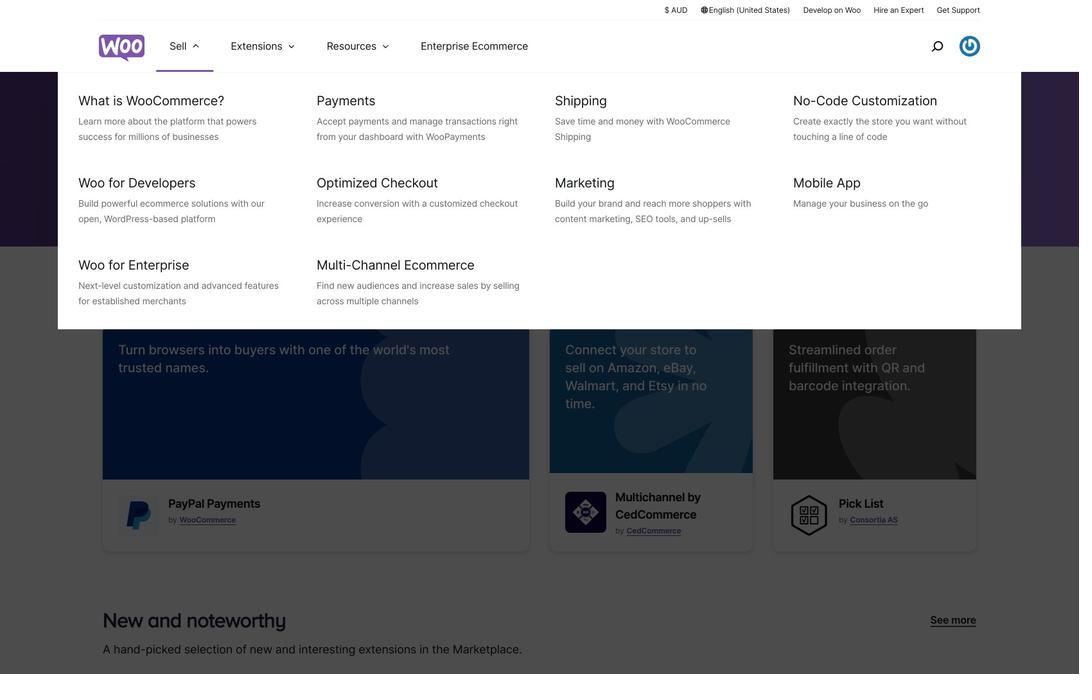 Task type: vqa. For each thing, say whether or not it's contained in the screenshot.
Service navigation menu element
yes



Task type: describe. For each thing, give the bounding box(es) containing it.
search image
[[928, 36, 948, 57]]



Task type: locate. For each thing, give the bounding box(es) containing it.
None search field
[[99, 177, 420, 226]]

service navigation menu element
[[904, 25, 981, 67]]

open account menu image
[[960, 36, 981, 57]]



